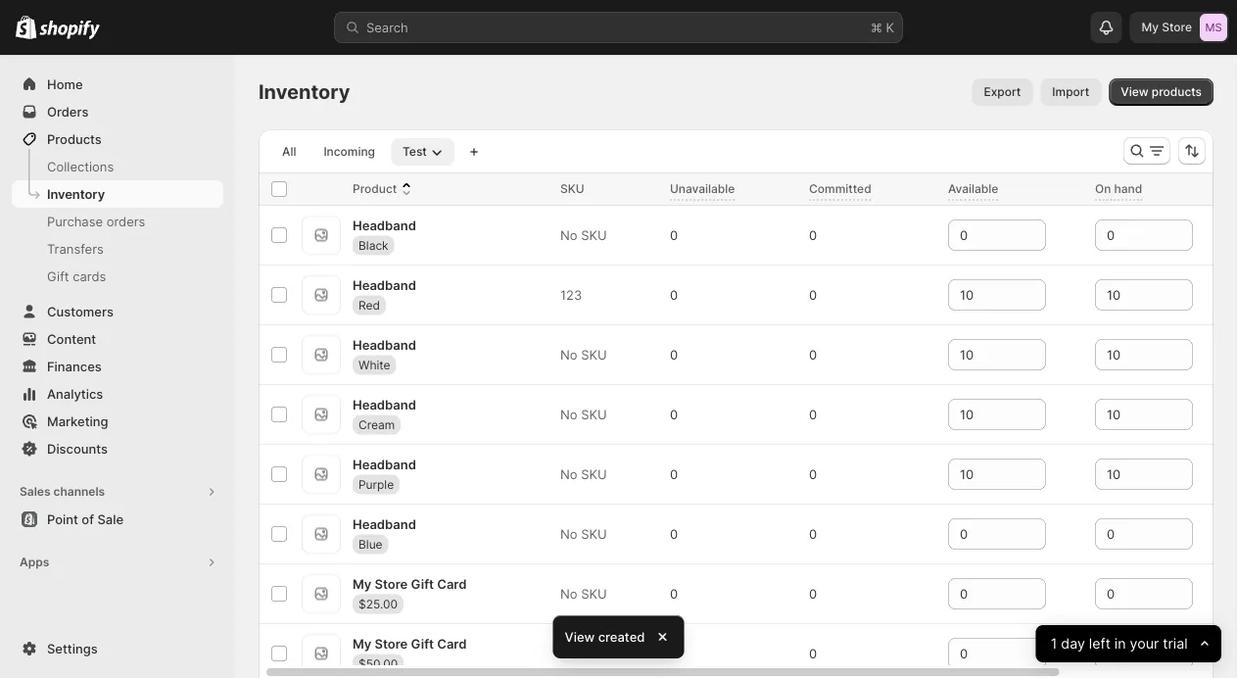 Task type: describe. For each thing, give the bounding box(es) containing it.
store for my store
[[1163, 20, 1193, 34]]

gift for my store gift card $50.00
[[411, 636, 434, 651]]

headband for headband purple
[[353, 456, 416, 472]]

sku inside button
[[561, 182, 585, 196]]

headband for headband blue
[[353, 516, 416, 531]]

my for my store
[[1142, 20, 1159, 34]]

of
[[82, 512, 94, 527]]

sku for my store gift card $25.00
[[581, 586, 607, 601]]

product
[[353, 182, 397, 196]]

import
[[1053, 85, 1090, 99]]

orders link
[[12, 98, 223, 125]]

my store gift card $50.00
[[353, 636, 467, 671]]

cream link
[[353, 415, 401, 434]]

view for view created
[[565, 629, 595, 644]]

collections
[[47, 159, 114, 174]]

shopify image
[[39, 20, 100, 40]]

cream
[[359, 417, 395, 431]]

view for view products
[[1121, 85, 1149, 99]]

inventory link
[[12, 180, 223, 208]]

headband for headband cream
[[353, 397, 416, 412]]

⌘
[[871, 20, 883, 35]]

product button
[[353, 179, 417, 199]]

available
[[949, 182, 999, 196]]

analytics
[[47, 386, 103, 401]]

left
[[1090, 635, 1111, 652]]

headband blue
[[353, 516, 416, 551]]

red link
[[353, 295, 386, 315]]

headband black
[[353, 217, 416, 252]]

headband purple
[[353, 456, 416, 491]]

sales channels
[[20, 485, 105, 499]]

my store
[[1142, 20, 1193, 34]]

white
[[359, 357, 391, 372]]

gift for my store gift card $25.00
[[411, 576, 434, 591]]

on hand
[[1096, 182, 1143, 196]]

trial
[[1164, 635, 1189, 652]]

no sku for my store gift card $50.00
[[561, 646, 607, 661]]

discounts
[[47, 441, 108, 456]]

card for my store gift card $25.00
[[437, 576, 467, 591]]

customers link
[[12, 298, 223, 325]]

products link
[[12, 125, 223, 153]]

headband link for headband purple
[[353, 454, 416, 474]]

no sku for headband black
[[561, 227, 607, 243]]

headband link for headband black
[[353, 215, 416, 235]]

export
[[984, 85, 1022, 99]]

available button
[[949, 179, 1019, 199]]

unavailable button
[[670, 179, 755, 199]]

headband red
[[353, 277, 416, 312]]

no sku for headband blue
[[561, 526, 607, 541]]

headband for headband black
[[353, 217, 416, 233]]

finances link
[[12, 353, 223, 380]]

point of sale button
[[0, 506, 235, 533]]

cards
[[73, 269, 106, 284]]

point of sale
[[47, 512, 124, 527]]

point of sale link
[[12, 506, 223, 533]]

products
[[47, 131, 102, 147]]

$25.00 link
[[353, 594, 404, 614]]

incoming link
[[312, 138, 387, 166]]

my store gift card $25.00
[[353, 576, 467, 611]]

black link
[[353, 235, 395, 255]]

view products
[[1121, 85, 1202, 99]]

marketing link
[[12, 408, 223, 435]]

headband white
[[353, 337, 416, 372]]

sku for headband blue
[[581, 526, 607, 541]]

sales
[[20, 485, 50, 499]]

collections link
[[12, 153, 223, 180]]

white link
[[353, 355, 397, 375]]

headband for headband white
[[353, 337, 416, 352]]

sku for headband cream
[[581, 407, 607, 422]]

finances
[[47, 359, 102, 374]]

purchase
[[47, 214, 103, 229]]

hand
[[1115, 182, 1143, 196]]

sku for headband purple
[[581, 466, 607, 482]]

headband link for headband red
[[353, 275, 416, 295]]

settings
[[47, 641, 98, 656]]

settings link
[[12, 635, 223, 662]]

card for my store gift card $50.00
[[437, 636, 467, 651]]

channels
[[53, 485, 105, 499]]

transfers link
[[12, 235, 223, 263]]

on hand button
[[1096, 179, 1163, 199]]

purchase orders link
[[12, 208, 223, 235]]

1 day left in your trial
[[1051, 635, 1189, 652]]

sku for headband white
[[581, 347, 607, 362]]

no for my store gift card $50.00
[[561, 646, 578, 661]]

red
[[359, 298, 380, 312]]

no sku for my store gift card $25.00
[[561, 586, 607, 601]]

no for my store gift card $25.00
[[561, 586, 578, 601]]

store for my store gift card $50.00
[[375, 636, 408, 651]]

no sku for headband white
[[561, 347, 607, 362]]

unavailable
[[670, 182, 735, 196]]

gift inside "gift cards" link
[[47, 269, 69, 284]]

orders
[[107, 214, 145, 229]]

my store image
[[1201, 14, 1228, 41]]

committed
[[809, 182, 872, 196]]



Task type: vqa. For each thing, say whether or not it's contained in the screenshot.
"Headband Blue"
yes



Task type: locate. For each thing, give the bounding box(es) containing it.
analytics link
[[12, 380, 223, 408]]

all link
[[270, 138, 308, 166]]

created
[[599, 629, 645, 644]]

all
[[282, 145, 296, 159]]

card up my store gift card $50.00
[[437, 576, 467, 591]]

my store gift card link up $50.00
[[353, 634, 467, 653]]

0
[[670, 227, 678, 243], [809, 227, 817, 243], [670, 287, 678, 302], [809, 287, 817, 302], [670, 347, 678, 362], [809, 347, 817, 362], [670, 407, 678, 422], [809, 407, 817, 422], [670, 466, 678, 482], [809, 466, 817, 482], [670, 526, 678, 541], [809, 526, 817, 541], [670, 586, 678, 601], [809, 586, 817, 601], [809, 646, 817, 661]]

headband link up purple
[[353, 454, 416, 474]]

my for my store gift card $50.00
[[353, 636, 372, 651]]

content
[[47, 331, 96, 346]]

0 vertical spatial store
[[1163, 20, 1193, 34]]

test
[[403, 145, 427, 159]]

apps button
[[12, 549, 223, 576]]

4 headband from the top
[[353, 397, 416, 412]]

headband link up blue
[[353, 514, 416, 534]]

headband up white
[[353, 337, 416, 352]]

card down 'my store gift card $25.00'
[[437, 636, 467, 651]]

day
[[1062, 635, 1086, 652]]

$25.00
[[359, 597, 398, 611]]

my left my store icon
[[1142, 20, 1159, 34]]

store left my store icon
[[1163, 20, 1193, 34]]

1 vertical spatial my store gift card link
[[353, 634, 467, 653]]

black
[[359, 238, 389, 252]]

card
[[437, 576, 467, 591], [437, 636, 467, 651]]

no for headband white
[[561, 347, 578, 362]]

2 no from the top
[[561, 347, 578, 362]]

inventory
[[259, 80, 350, 104], [47, 186, 105, 201]]

1 headband from the top
[[353, 217, 416, 233]]

blue link
[[353, 534, 389, 554]]

marketing
[[47, 414, 108, 429]]

0 horizontal spatial view
[[565, 629, 595, 644]]

1 vertical spatial gift
[[411, 576, 434, 591]]

0 vertical spatial my
[[1142, 20, 1159, 34]]

no
[[561, 227, 578, 243], [561, 347, 578, 362], [561, 407, 578, 422], [561, 466, 578, 482], [561, 526, 578, 541], [561, 586, 578, 601], [561, 646, 578, 661]]

no for headband black
[[561, 227, 578, 243]]

0 vertical spatial gift
[[47, 269, 69, 284]]

⌘ k
[[871, 20, 895, 35]]

1 my store gift card link from the top
[[353, 574, 467, 594]]

view left created
[[565, 629, 595, 644]]

headband link
[[353, 215, 416, 235], [353, 275, 416, 295], [353, 335, 416, 355], [353, 395, 416, 414], [353, 454, 416, 474], [353, 514, 416, 534]]

my inside 'my store gift card $25.00'
[[353, 576, 372, 591]]

k
[[886, 20, 895, 35]]

inventory up "all"
[[259, 80, 350, 104]]

shopify image
[[16, 15, 37, 39]]

7 no from the top
[[561, 646, 578, 661]]

3 no sku from the top
[[561, 407, 607, 422]]

2 vertical spatial my
[[353, 636, 372, 651]]

view created
[[565, 629, 645, 644]]

store inside my store gift card $50.00
[[375, 636, 408, 651]]

my store gift card link up $25.00
[[353, 574, 467, 594]]

1 horizontal spatial view
[[1121, 85, 1149, 99]]

headband link for headband cream
[[353, 395, 416, 414]]

card inside 'my store gift card $25.00'
[[437, 576, 467, 591]]

my inside my store gift card $50.00
[[353, 636, 372, 651]]

1 headband link from the top
[[353, 215, 416, 235]]

1 vertical spatial my
[[353, 576, 372, 591]]

1 day left in your trial button
[[1037, 625, 1222, 662]]

3 headband from the top
[[353, 337, 416, 352]]

sales channels button
[[12, 478, 223, 506]]

6 no sku from the top
[[561, 586, 607, 601]]

123
[[561, 287, 582, 302]]

7 no sku from the top
[[561, 646, 607, 661]]

my store gift card link for my store gift card $50.00
[[353, 634, 467, 653]]

inventory inside inventory link
[[47, 186, 105, 201]]

sku for my store gift card $50.00
[[581, 646, 607, 661]]

1 no from the top
[[561, 227, 578, 243]]

headband link for headband white
[[353, 335, 416, 355]]

2 my store gift card link from the top
[[353, 634, 467, 653]]

None number field
[[949, 220, 1017, 251], [1096, 220, 1164, 251], [949, 279, 1017, 311], [1096, 279, 1164, 311], [949, 339, 1017, 370], [1096, 339, 1164, 370], [949, 399, 1017, 430], [1096, 399, 1164, 430], [949, 459, 1017, 490], [1096, 459, 1164, 490], [949, 518, 1017, 550], [1096, 518, 1164, 550], [949, 578, 1017, 610], [1096, 578, 1164, 610], [949, 638, 1017, 669], [949, 220, 1017, 251], [1096, 220, 1164, 251], [949, 279, 1017, 311], [1096, 279, 1164, 311], [949, 339, 1017, 370], [1096, 339, 1164, 370], [949, 399, 1017, 430], [1096, 399, 1164, 430], [949, 459, 1017, 490], [1096, 459, 1164, 490], [949, 518, 1017, 550], [1096, 518, 1164, 550], [949, 578, 1017, 610], [1096, 578, 1164, 610], [949, 638, 1017, 669]]

2 headband link from the top
[[353, 275, 416, 295]]

headband link up black
[[353, 215, 416, 235]]

3 headband link from the top
[[353, 335, 416, 355]]

headband up blue
[[353, 516, 416, 531]]

1 vertical spatial inventory
[[47, 186, 105, 201]]

point
[[47, 512, 78, 527]]

sku
[[561, 182, 585, 196], [581, 227, 607, 243], [581, 347, 607, 362], [581, 407, 607, 422], [581, 466, 607, 482], [581, 526, 607, 541], [581, 586, 607, 601], [581, 646, 607, 661]]

2 no sku from the top
[[561, 347, 607, 362]]

gift cards link
[[12, 263, 223, 290]]

gift down headband blue
[[411, 576, 434, 591]]

2 vertical spatial store
[[375, 636, 408, 651]]

headband up black
[[353, 217, 416, 233]]

5 no from the top
[[561, 526, 578, 541]]

no for headband purple
[[561, 466, 578, 482]]

card inside my store gift card $50.00
[[437, 636, 467, 651]]

store up $25.00
[[375, 576, 408, 591]]

1 vertical spatial store
[[375, 576, 408, 591]]

inventory up purchase
[[47, 186, 105, 201]]

on
[[1096, 182, 1112, 196]]

blue
[[359, 537, 383, 551]]

0 vertical spatial card
[[437, 576, 467, 591]]

4 no from the top
[[561, 466, 578, 482]]

committed button
[[809, 179, 891, 199]]

headband for headband red
[[353, 277, 416, 292]]

gift
[[47, 269, 69, 284], [411, 576, 434, 591], [411, 636, 434, 651]]

6 headband link from the top
[[353, 514, 416, 534]]

store up $50.00
[[375, 636, 408, 651]]

my store gift card link
[[353, 574, 467, 594], [353, 634, 467, 653]]

0 vertical spatial my store gift card link
[[353, 574, 467, 594]]

0 horizontal spatial inventory
[[47, 186, 105, 201]]

gift left cards
[[47, 269, 69, 284]]

store inside 'my store gift card $25.00'
[[375, 576, 408, 591]]

1 horizontal spatial inventory
[[259, 80, 350, 104]]

$50.00
[[359, 656, 398, 671]]

headband up red
[[353, 277, 416, 292]]

0 vertical spatial inventory
[[259, 80, 350, 104]]

1 no sku from the top
[[561, 227, 607, 243]]

1 vertical spatial view
[[565, 629, 595, 644]]

gift inside my store gift card $50.00
[[411, 636, 434, 651]]

store for my store gift card $25.00
[[375, 576, 408, 591]]

my up $50.00
[[353, 636, 372, 651]]

2 vertical spatial gift
[[411, 636, 434, 651]]

gift cards
[[47, 269, 106, 284]]

products
[[1152, 85, 1202, 99]]

in
[[1115, 635, 1127, 652]]

5 headband link from the top
[[353, 454, 416, 474]]

headband link for headband blue
[[353, 514, 416, 534]]

4 headband link from the top
[[353, 395, 416, 414]]

headband up cream
[[353, 397, 416, 412]]

no for headband blue
[[561, 526, 578, 541]]

home link
[[12, 71, 223, 98]]

view left products
[[1121, 85, 1149, 99]]

headband link up red
[[353, 275, 416, 295]]

view
[[1121, 85, 1149, 99], [565, 629, 595, 644]]

1
[[1051, 635, 1058, 652]]

purple
[[359, 477, 394, 491]]

no sku for headband purple
[[561, 466, 607, 482]]

5 no sku from the top
[[561, 526, 607, 541]]

no for headband cream
[[561, 407, 578, 422]]

test button
[[391, 138, 455, 166]]

headband link up white
[[353, 335, 416, 355]]

3 no from the top
[[561, 407, 578, 422]]

gift inside 'my store gift card $25.00'
[[411, 576, 434, 591]]

4 no sku from the top
[[561, 466, 607, 482]]

export button
[[973, 78, 1033, 106]]

2 card from the top
[[437, 636, 467, 651]]

purchase orders
[[47, 214, 145, 229]]

content link
[[12, 325, 223, 353]]

discounts link
[[12, 435, 223, 463]]

purple link
[[353, 475, 400, 494]]

0 vertical spatial view
[[1121, 85, 1149, 99]]

apps
[[20, 555, 49, 569]]

6 headband from the top
[[353, 516, 416, 531]]

my up $25.00
[[353, 576, 372, 591]]

headband
[[353, 217, 416, 233], [353, 277, 416, 292], [353, 337, 416, 352], [353, 397, 416, 412], [353, 456, 416, 472], [353, 516, 416, 531]]

my for my store gift card $25.00
[[353, 576, 372, 591]]

incoming
[[324, 145, 375, 159]]

customers
[[47, 304, 114, 319]]

your
[[1131, 635, 1160, 652]]

$50.00 link
[[353, 654, 404, 674]]

6 no from the top
[[561, 586, 578, 601]]

headband up purple
[[353, 456, 416, 472]]

no sku for headband cream
[[561, 407, 607, 422]]

home
[[47, 76, 83, 92]]

tab list
[[267, 137, 458, 166]]

5 headband from the top
[[353, 456, 416, 472]]

my store gift card link for my store gift card $25.00
[[353, 574, 467, 594]]

tab list containing all
[[267, 137, 458, 166]]

headband link up cream
[[353, 395, 416, 414]]

view products link
[[1110, 78, 1214, 106]]

gift down 'my store gift card $25.00'
[[411, 636, 434, 651]]

1 card from the top
[[437, 576, 467, 591]]

1 vertical spatial card
[[437, 636, 467, 651]]

headband cream
[[353, 397, 416, 431]]

orders
[[47, 104, 89, 119]]

sku button
[[561, 179, 604, 199]]

import button
[[1041, 78, 1102, 106]]

sku for headband black
[[581, 227, 607, 243]]

sale
[[97, 512, 124, 527]]

2 headband from the top
[[353, 277, 416, 292]]



